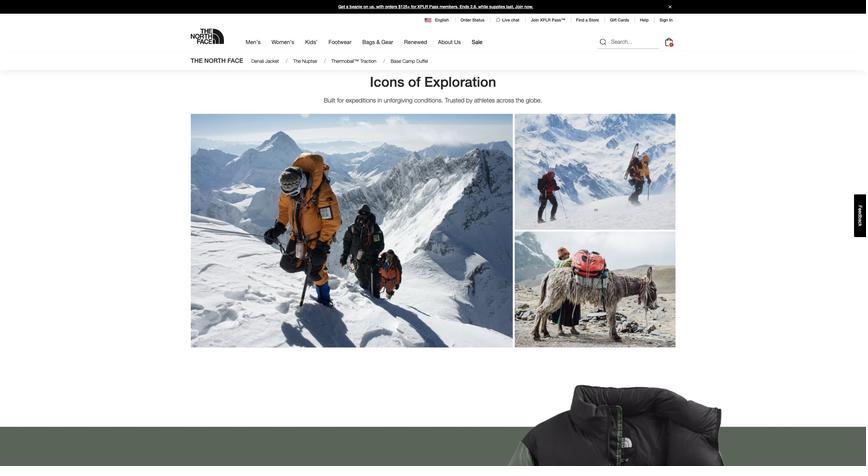 Task type: describe. For each thing, give the bounding box(es) containing it.
search all image
[[600, 38, 608, 46]]

2 e from the top
[[858, 211, 864, 213]]

in
[[378, 97, 382, 104]]

nuptse
[[302, 58, 317, 64]]

&
[[377, 39, 380, 45]]

the
[[293, 58, 301, 64]]

bags & gear
[[363, 39, 394, 45]]

thermoball™ traction button
[[329, 57, 380, 66]]

thermoball™
[[332, 58, 359, 64]]

$125+
[[399, 4, 410, 9]]

face
[[228, 57, 243, 64]]

women's link
[[272, 33, 295, 51]]

b
[[858, 216, 864, 219]]

order status link
[[461, 18, 485, 23]]

women's
[[272, 39, 295, 45]]

across
[[497, 97, 515, 104]]

Search search field
[[598, 35, 660, 49]]

in
[[670, 18, 673, 23]]

live
[[503, 18, 510, 23]]

get
[[339, 4, 345, 9]]

a inside button
[[858, 219, 864, 221]]

renewed
[[405, 39, 427, 45]]

athletes
[[475, 97, 495, 104]]

while
[[479, 4, 489, 9]]

the
[[516, 97, 525, 104]]

expeditions
[[346, 97, 376, 104]]

us,
[[370, 4, 375, 9]]

the nuptse button
[[291, 57, 320, 66]]

footwear link
[[329, 33, 352, 51]]

the north face home page image
[[191, 29, 224, 44]]

sale
[[472, 39, 483, 45]]

the nuptse
[[293, 58, 317, 64]]

chat
[[512, 18, 520, 23]]

d
[[858, 213, 864, 216]]

join xplr pass™
[[531, 18, 566, 23]]

kids' link
[[305, 33, 318, 51]]

duffel
[[417, 58, 428, 64]]

f e e d b a c k
[[858, 205, 864, 226]]

1 e from the top
[[858, 208, 864, 211]]

cards
[[618, 18, 630, 23]]

icons of exploration
[[370, 74, 497, 90]]

with
[[376, 4, 384, 9]]

a for store
[[586, 18, 588, 23]]

exploration
[[425, 74, 497, 90]]

conditions.
[[415, 97, 444, 104]]

kids'
[[305, 39, 318, 45]]

north
[[205, 57, 226, 64]]

denali jacket
[[252, 58, 279, 64]]

the
[[191, 57, 203, 64]]

sale link
[[472, 33, 483, 51]]

ends
[[460, 4, 470, 9]]

status
[[473, 18, 485, 23]]

kit deslauriers image
[[191, 114, 676, 348]]

men's
[[246, 39, 261, 45]]

sign in button
[[660, 18, 673, 23]]

camp
[[403, 58, 415, 64]]

find a store link
[[577, 18, 600, 23]]

gift cards link
[[610, 18, 630, 23]]

f
[[858, 205, 864, 208]]

men's link
[[246, 33, 261, 51]]

by
[[467, 97, 473, 104]]

2.6,
[[471, 4, 478, 9]]

english
[[435, 18, 449, 23]]

sign
[[660, 18, 669, 23]]



Task type: locate. For each thing, give the bounding box(es) containing it.
1 vertical spatial a
[[586, 18, 588, 23]]

last.
[[507, 4, 515, 9]]

traction
[[361, 58, 377, 64]]

3 / from the left
[[384, 58, 386, 64]]

renewed link
[[405, 33, 427, 51]]

/ for jacket
[[286, 58, 288, 64]]

1 link
[[664, 36, 675, 47]]

order status
[[461, 18, 485, 23]]

1 horizontal spatial /
[[324, 58, 326, 64]]

2 / from the left
[[324, 58, 326, 64]]

a
[[347, 4, 349, 9], [586, 18, 588, 23], [858, 219, 864, 221]]

about us
[[438, 39, 461, 45]]

on
[[364, 4, 369, 9]]

footwear
[[329, 39, 352, 45]]

1 horizontal spatial for
[[411, 4, 417, 9]]

store
[[589, 18, 600, 23]]

jacket
[[265, 58, 279, 64]]

/ for nuptse
[[324, 58, 326, 64]]

base
[[391, 58, 402, 64]]

close image
[[666, 5, 675, 8]]

0 vertical spatial a
[[347, 4, 349, 9]]

get a beanie on us, with orders $125+ for xplr pass members. ends 2.6, while supplies last. join now.
[[339, 4, 534, 9]]

a right find at the top right of page
[[586, 18, 588, 23]]

sign in
[[660, 18, 673, 23]]

get a beanie on us, with orders $125+ for xplr pass members. ends 2.6, while supplies last. join now. link
[[0, 0, 867, 14]]

xplr left pass™
[[541, 18, 551, 23]]

0 vertical spatial join
[[516, 4, 524, 9]]

bags
[[363, 39, 375, 45]]

0 horizontal spatial join
[[516, 4, 524, 9]]

base camp duffel button
[[388, 57, 431, 66]]

0 horizontal spatial a
[[347, 4, 349, 9]]

globe.
[[526, 97, 543, 104]]

bags & gear link
[[363, 33, 394, 51]]

base camp duffel
[[391, 58, 428, 64]]

icons of exploration main content
[[0, 52, 867, 466]]

denali jacket button
[[249, 57, 282, 66]]

1 vertical spatial xplr
[[541, 18, 551, 23]]

xplr left pass
[[418, 4, 428, 9]]

denali
[[252, 58, 264, 64]]

gift cards
[[610, 18, 630, 23]]

gift
[[610, 18, 617, 23]]

2 horizontal spatial a
[[858, 219, 864, 221]]

2 vertical spatial a
[[858, 219, 864, 221]]

join down now. at the top
[[531, 18, 539, 23]]

us
[[455, 39, 461, 45]]

icons
[[370, 74, 405, 90]]

a right get
[[347, 4, 349, 9]]

1 horizontal spatial xplr
[[541, 18, 551, 23]]

help link
[[641, 18, 649, 23]]

2 horizontal spatial /
[[384, 58, 386, 64]]

a for beanie
[[347, 4, 349, 9]]

beanie
[[350, 4, 363, 9]]

/ for traction
[[384, 58, 386, 64]]

1 vertical spatial join
[[531, 18, 539, 23]]

c
[[858, 221, 864, 224]]

thermoball™ traction
[[332, 58, 377, 64]]

0 horizontal spatial for
[[337, 97, 344, 104]]

supplies
[[490, 4, 506, 9]]

english link
[[425, 17, 450, 23]]

e up b
[[858, 211, 864, 213]]

about
[[438, 39, 453, 45]]

/
[[286, 58, 288, 64], [324, 58, 326, 64], [384, 58, 386, 64]]

join xplr pass™ link
[[531, 18, 566, 23]]

0 horizontal spatial /
[[286, 58, 288, 64]]

order
[[461, 18, 472, 23]]

live chat
[[503, 18, 520, 23]]

1 vertical spatial for
[[337, 97, 344, 104]]

f e e d b a c k button
[[855, 194, 867, 237]]

now.
[[525, 4, 534, 9]]

help
[[641, 18, 649, 23]]

gear
[[382, 39, 394, 45]]

0 horizontal spatial xplr
[[418, 4, 428, 9]]

a up k
[[858, 219, 864, 221]]

/ left the
[[286, 58, 288, 64]]

/ left base
[[384, 58, 386, 64]]

for inside icons of exploration main content
[[337, 97, 344, 104]]

join
[[516, 4, 524, 9], [531, 18, 539, 23]]

members.
[[440, 4, 459, 9]]

k
[[858, 224, 864, 226]]

e up 'd'
[[858, 208, 864, 211]]

built for expeditions in unforgiving conditions. trusted by athletes across the globe.
[[324, 97, 543, 104]]

pass™
[[552, 18, 566, 23]]

1 / from the left
[[286, 58, 288, 64]]

unforgiving
[[384, 97, 413, 104]]

trusted
[[445, 97, 465, 104]]

for right built
[[337, 97, 344, 104]]

pass
[[430, 4, 439, 9]]

join right last.
[[516, 4, 524, 9]]

for
[[411, 4, 417, 9], [337, 97, 344, 104]]

1
[[671, 43, 673, 46]]

about us link
[[438, 33, 461, 51]]

of
[[408, 74, 421, 90]]

find
[[577, 18, 585, 23]]

0 vertical spatial xplr
[[418, 4, 428, 9]]

1 horizontal spatial join
[[531, 18, 539, 23]]

built
[[324, 97, 336, 104]]

orders
[[385, 4, 398, 9]]

for right $125+
[[411, 4, 417, 9]]

1 horizontal spatial a
[[586, 18, 588, 23]]

the north face
[[191, 57, 243, 64]]

0 vertical spatial for
[[411, 4, 417, 9]]

/ right nuptse
[[324, 58, 326, 64]]

a black and green nuptse jacket on a green background. image
[[0, 355, 867, 466]]



Task type: vqa. For each thing, say whether or not it's contained in the screenshot.
bottommost Edit Item "Image"
no



